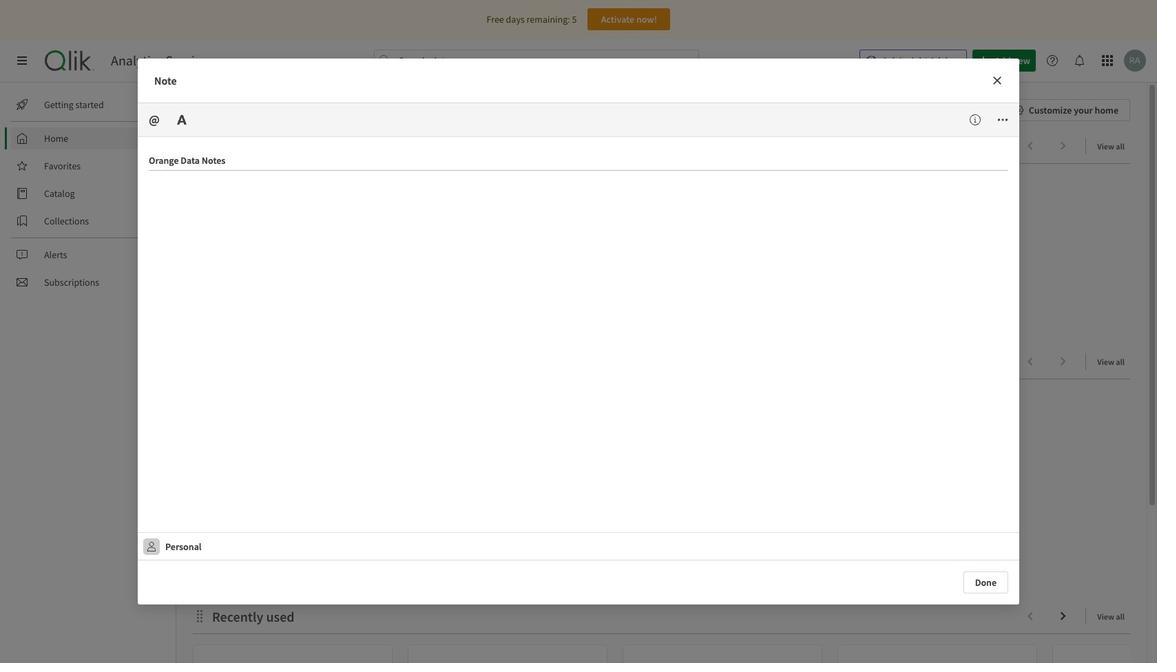 Task type: describe. For each thing, give the bounding box(es) containing it.
unfavorite image
[[348, 531, 359, 542]]

ruby anderson image
[[202, 537, 214, 550]]

close image
[[992, 75, 1003, 86]]

analytics services element
[[111, 52, 213, 69]]

ruby anderson element
[[202, 537, 214, 550]]



Task type: locate. For each thing, give the bounding box(es) containing it.
insert mention element
[[143, 109, 171, 131]]

navigation pane element
[[0, 88, 176, 299]]

move collection image
[[193, 609, 207, 623]]

main content
[[171, 83, 1158, 664]]

dialog
[[138, 59, 1020, 605]]

details image
[[970, 114, 981, 125]]

Note title text field
[[149, 148, 1009, 171]]

toggle formatting image
[[176, 114, 187, 125]]

close sidebar menu image
[[17, 55, 28, 66]]



Task type: vqa. For each thing, say whether or not it's contained in the screenshot.
Toggle formatting image in the top left of the page
yes



